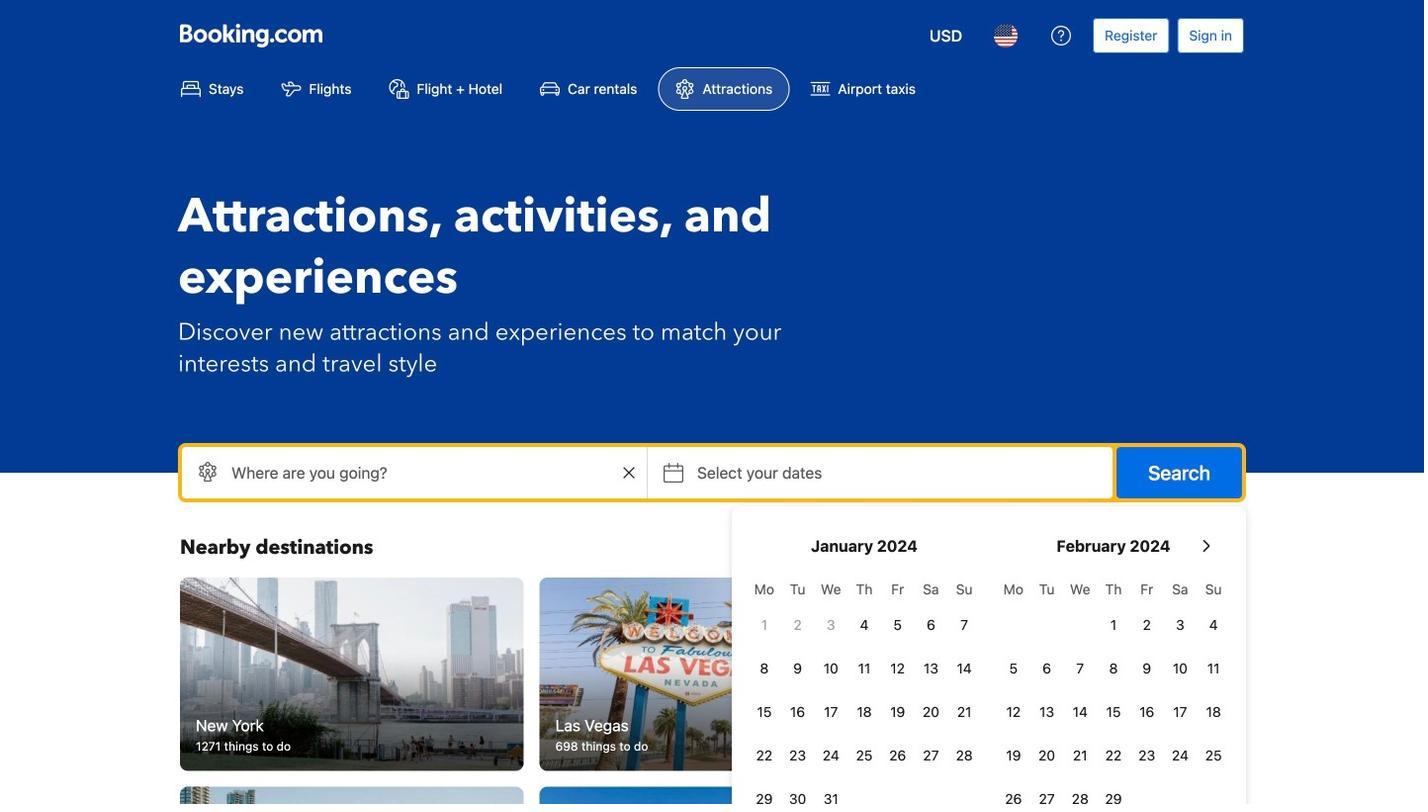 Task type: vqa. For each thing, say whether or not it's contained in the screenshot.
Trending's a
no



Task type: describe. For each thing, give the bounding box(es) containing it.
24 February 2024 checkbox
[[1164, 736, 1197, 776]]

4 February 2024 checkbox
[[1197, 605, 1231, 645]]

13 January 2024 checkbox
[[915, 649, 948, 688]]

6 February 2024 checkbox
[[1030, 649, 1064, 688]]

12 January 2024 checkbox
[[881, 649, 915, 688]]

new orleans image
[[899, 787, 1243, 804]]

30 January 2024 checkbox
[[781, 779, 815, 804]]

25 January 2024 checkbox
[[848, 736, 881, 776]]

28 January 2024 checkbox
[[948, 736, 981, 776]]

booking.com image
[[180, 24, 322, 47]]

23 January 2024 checkbox
[[781, 736, 815, 776]]

2 grid from the left
[[997, 570, 1231, 804]]

1 January 2024 checkbox
[[748, 605, 781, 645]]

5 January 2024 checkbox
[[881, 605, 915, 645]]

7 January 2024 checkbox
[[948, 605, 981, 645]]

Where are you going? search field
[[182, 447, 647, 499]]

29 January 2024 checkbox
[[748, 779, 781, 804]]

27 January 2024 checkbox
[[915, 736, 948, 776]]

20 January 2024 checkbox
[[915, 692, 948, 732]]

13 February 2024 checkbox
[[1030, 692, 1064, 732]]

15 February 2024 checkbox
[[1097, 692, 1130, 732]]

17 February 2024 checkbox
[[1164, 692, 1197, 732]]

8 January 2024 checkbox
[[748, 649, 781, 688]]

26 February 2024 checkbox
[[997, 779, 1030, 804]]

miami image
[[540, 787, 884, 804]]

las vegas image
[[540, 578, 884, 771]]

san diego image
[[180, 787, 524, 804]]

11 January 2024 checkbox
[[848, 649, 881, 688]]

9 January 2024 checkbox
[[781, 649, 815, 688]]



Task type: locate. For each thing, give the bounding box(es) containing it.
21 February 2024 checkbox
[[1064, 736, 1097, 776]]

key west image
[[899, 578, 1243, 771]]

25 February 2024 checkbox
[[1197, 736, 1231, 776]]

10 February 2024 checkbox
[[1164, 649, 1197, 688]]

6 January 2024 checkbox
[[915, 605, 948, 645]]

16 January 2024 checkbox
[[781, 692, 815, 732]]

16 February 2024 checkbox
[[1130, 692, 1164, 732]]

24 January 2024 checkbox
[[815, 736, 848, 776]]

21 January 2024 checkbox
[[948, 692, 981, 732]]

18 February 2024 checkbox
[[1197, 692, 1231, 732]]

28 February 2024 checkbox
[[1064, 779, 1097, 804]]

1 horizontal spatial grid
[[997, 570, 1231, 804]]

11 February 2024 checkbox
[[1197, 649, 1231, 688]]

8 February 2024 checkbox
[[1097, 649, 1130, 688]]

4 January 2024 checkbox
[[848, 605, 881, 645]]

15 January 2024 checkbox
[[748, 692, 781, 732]]

22 February 2024 checkbox
[[1097, 736, 1130, 776]]

new york image
[[180, 578, 524, 771]]

27 February 2024 checkbox
[[1030, 779, 1064, 804]]

9 February 2024 checkbox
[[1130, 649, 1164, 688]]

19 February 2024 checkbox
[[997, 736, 1030, 776]]

29 February 2024 checkbox
[[1097, 779, 1130, 804]]

3 January 2024 checkbox
[[815, 605, 848, 645]]

12 February 2024 checkbox
[[997, 692, 1030, 732]]

20 February 2024 checkbox
[[1030, 736, 1064, 776]]

2 January 2024 checkbox
[[781, 605, 815, 645]]

0 horizontal spatial grid
[[748, 570, 981, 804]]

10 January 2024 checkbox
[[815, 649, 848, 688]]

23 February 2024 checkbox
[[1130, 736, 1164, 776]]

7 February 2024 checkbox
[[1064, 649, 1097, 688]]

17 January 2024 checkbox
[[815, 692, 848, 732]]

3 February 2024 checkbox
[[1164, 605, 1197, 645]]

18 January 2024 checkbox
[[848, 692, 881, 732]]

22 January 2024 checkbox
[[748, 736, 781, 776]]

1 grid from the left
[[748, 570, 981, 804]]

1 February 2024 checkbox
[[1097, 605, 1130, 645]]

5 February 2024 checkbox
[[997, 649, 1030, 688]]

2 February 2024 checkbox
[[1130, 605, 1164, 645]]

14 February 2024 checkbox
[[1064, 692, 1097, 732]]

14 January 2024 checkbox
[[948, 649, 981, 688]]

19 January 2024 checkbox
[[881, 692, 915, 732]]

grid
[[748, 570, 981, 804], [997, 570, 1231, 804]]

26 January 2024 checkbox
[[881, 736, 915, 776]]

31 January 2024 checkbox
[[815, 779, 848, 804]]



